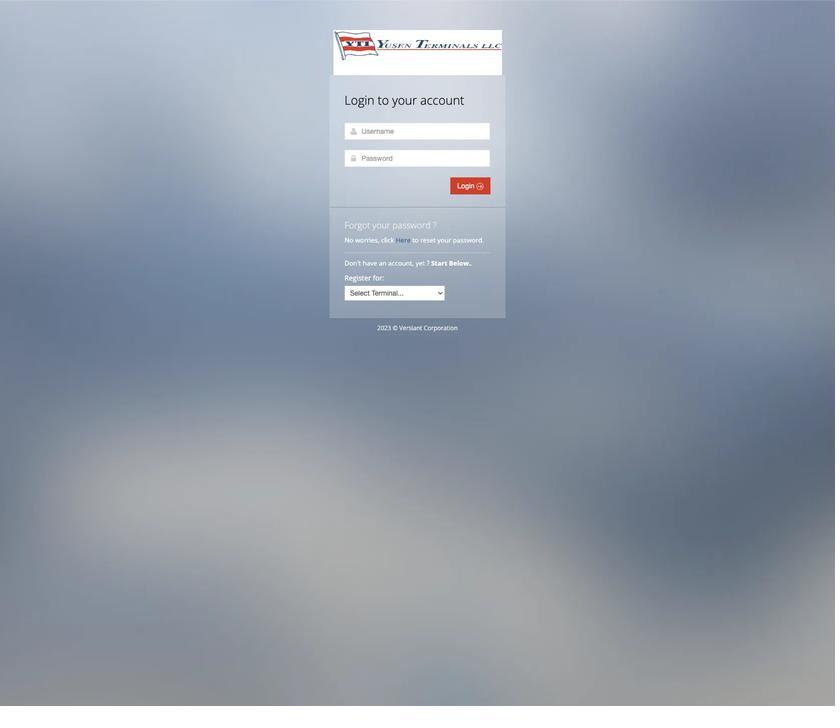 Task type: locate. For each thing, give the bounding box(es) containing it.
login to your account
[[345, 92, 464, 108]]

forgot your password ? no worries, click here to reset your password.
[[345, 219, 484, 245]]

©
[[393, 324, 398, 333]]

1 vertical spatial ?
[[427, 259, 430, 268]]

have
[[363, 259, 377, 268]]

versiant
[[399, 324, 422, 333]]

your right reset
[[437, 236, 451, 245]]

register for:
[[345, 273, 384, 283]]

0 horizontal spatial login
[[345, 92, 375, 108]]

to
[[378, 92, 389, 108], [412, 236, 419, 245]]

? right yet
[[427, 259, 430, 268]]

? up reset
[[433, 219, 437, 231]]

1 horizontal spatial your
[[392, 92, 417, 108]]

user image
[[350, 127, 358, 135]]

to right here
[[412, 236, 419, 245]]

swapright image
[[477, 183, 484, 190]]

0 horizontal spatial to
[[378, 92, 389, 108]]

0 vertical spatial to
[[378, 92, 389, 108]]

reset
[[420, 236, 436, 245]]

your up click
[[373, 219, 390, 231]]

?
[[433, 219, 437, 231], [427, 259, 430, 268]]

forgot
[[345, 219, 370, 231]]

.
[[471, 259, 473, 268]]

to up username text box
[[378, 92, 389, 108]]

don't have an account, yet ? start below. .
[[345, 259, 474, 268]]

1 vertical spatial your
[[373, 219, 390, 231]]

login inside login button
[[457, 182, 477, 190]]

account,
[[388, 259, 414, 268]]

1 horizontal spatial login
[[457, 182, 477, 190]]

click
[[381, 236, 394, 245]]

corporation
[[424, 324, 458, 333]]

your
[[392, 92, 417, 108], [373, 219, 390, 231], [437, 236, 451, 245]]

1 vertical spatial to
[[412, 236, 419, 245]]

worries,
[[355, 236, 380, 245]]

0 horizontal spatial your
[[373, 219, 390, 231]]

Username text field
[[345, 123, 490, 140]]

1 vertical spatial login
[[457, 182, 477, 190]]

login
[[345, 92, 375, 108], [457, 182, 477, 190]]

0 vertical spatial login
[[345, 92, 375, 108]]

to inside the forgot your password ? no worries, click here to reset your password.
[[412, 236, 419, 245]]

your up username text box
[[392, 92, 417, 108]]

1 horizontal spatial to
[[412, 236, 419, 245]]

0 vertical spatial ?
[[433, 219, 437, 231]]

1 horizontal spatial ?
[[433, 219, 437, 231]]

2 horizontal spatial your
[[437, 236, 451, 245]]



Task type: vqa. For each thing, say whether or not it's contained in the screenshot.
the top Import Release Inquiry
no



Task type: describe. For each thing, give the bounding box(es) containing it.
0 horizontal spatial ?
[[427, 259, 430, 268]]

below.
[[449, 259, 471, 268]]

Password password field
[[345, 150, 490, 167]]

password
[[393, 219, 431, 231]]

lock image
[[350, 155, 358, 163]]

yet
[[416, 259, 425, 268]]

don't
[[345, 259, 361, 268]]

2023 © versiant corporation
[[377, 324, 458, 333]]

here link
[[396, 236, 411, 245]]

0 vertical spatial your
[[392, 92, 417, 108]]

password.
[[453, 236, 484, 245]]

2023
[[377, 324, 391, 333]]

2 vertical spatial your
[[437, 236, 451, 245]]

no
[[345, 236, 353, 245]]

account
[[420, 92, 464, 108]]

start
[[431, 259, 447, 268]]

login for login to your account
[[345, 92, 375, 108]]

login button
[[450, 178, 491, 195]]

register
[[345, 273, 371, 283]]

for:
[[373, 273, 384, 283]]

? inside the forgot your password ? no worries, click here to reset your password.
[[433, 219, 437, 231]]

login for login
[[457, 182, 477, 190]]

an
[[379, 259, 387, 268]]

here
[[396, 236, 411, 245]]



